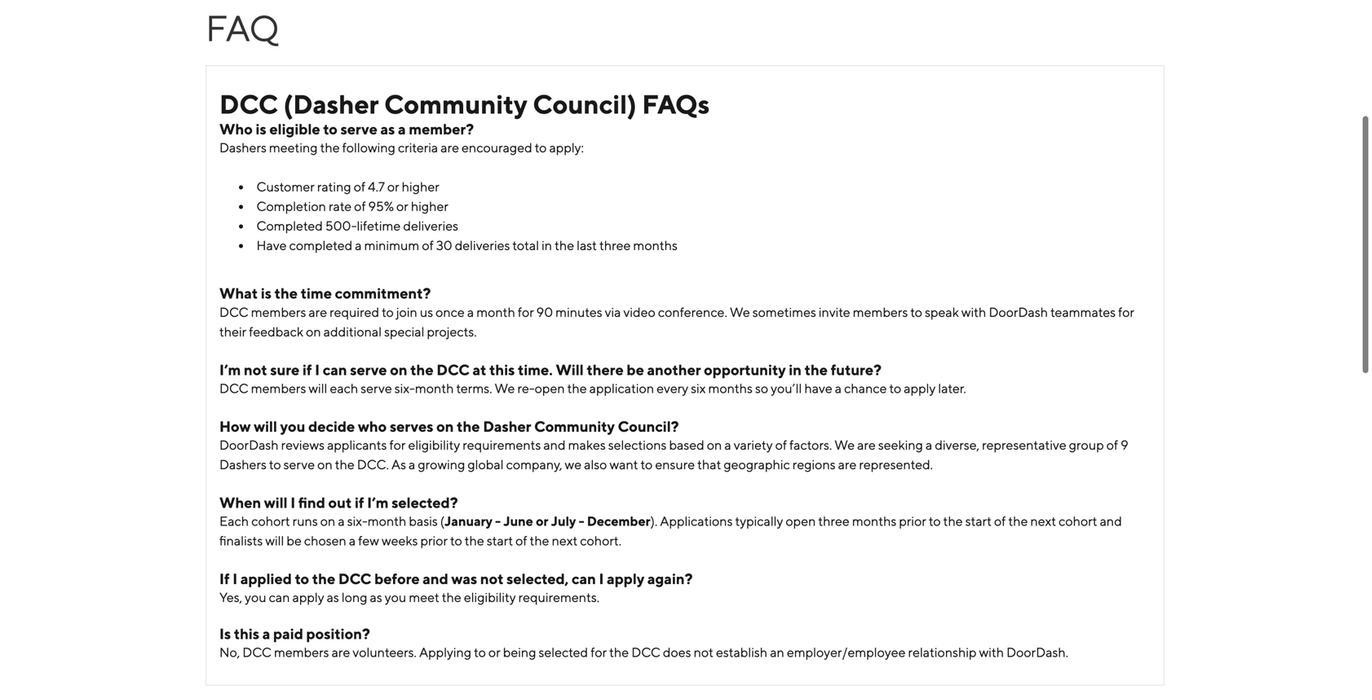 Task type: locate. For each thing, give the bounding box(es) containing it.
open down time.
[[535, 381, 565, 396]]

i down cohort.
[[599, 571, 604, 588]]

this inside is this a paid position? no, dcc members are volunteers. applying to or being selected for the dcc does not establish an employer/employee relationship with doordash.
[[234, 625, 259, 643]]

1 horizontal spatial be
[[627, 361, 644, 379]]

1 vertical spatial doordash
[[219, 438, 279, 453]]

typically
[[735, 514, 783, 529]]

and inside if i applied to the dcc before and was not selected, can i apply again? yes, you can apply as long as you meet the eligibility requirements.
[[423, 571, 448, 588]]

-
[[495, 514, 501, 529], [579, 514, 584, 529]]

1 horizontal spatial eligibility
[[464, 590, 516, 606]]

or inside is this a paid position? no, dcc members are volunteers. applying to or being selected for the dcc does not establish an employer/employee relationship with doordash.
[[489, 645, 501, 661]]

2 vertical spatial and
[[423, 571, 448, 588]]

paid
[[273, 625, 303, 643]]

1 vertical spatial next
[[552, 534, 578, 549]]

next down july
[[552, 534, 578, 549]]

members up feedback
[[251, 304, 306, 320]]

customer
[[257, 179, 315, 195]]

have
[[257, 238, 287, 253]]

doordash.
[[1007, 645, 1069, 661]]

2 vertical spatial not
[[694, 645, 714, 661]]

for right teammates in the top of the page
[[1118, 304, 1135, 320]]

can up requirements.
[[572, 571, 596, 588]]

0 vertical spatial three
[[600, 238, 631, 253]]

1 horizontal spatial can
[[323, 361, 347, 379]]

not inside if i applied to the dcc before and was not selected, can i apply again? yes, you can apply as long as you meet the eligibility requirements.
[[480, 571, 504, 588]]

1 horizontal spatial in
[[789, 361, 802, 379]]

0 horizontal spatial community
[[384, 89, 528, 120]]

meet
[[409, 590, 439, 606]]

months up video
[[633, 238, 678, 253]]

1 horizontal spatial you
[[280, 418, 305, 435]]

this right is
[[234, 625, 259, 643]]

1 horizontal spatial cohort
[[1059, 514, 1098, 529]]

1 vertical spatial i'm
[[367, 494, 389, 512]]

a up criteria
[[398, 120, 406, 138]]

open
[[535, 381, 565, 396], [786, 514, 816, 529]]

for
[[518, 304, 534, 320], [1118, 304, 1135, 320], [389, 438, 406, 453], [591, 645, 607, 661]]

1 vertical spatial not
[[480, 571, 504, 588]]

1 vertical spatial open
[[786, 514, 816, 529]]

i'm right out
[[367, 494, 389, 512]]

are down member?
[[441, 140, 459, 156]]

as up following
[[381, 120, 395, 138]]

0 vertical spatial be
[[627, 361, 644, 379]]

1 horizontal spatial community
[[534, 418, 615, 435]]

0 vertical spatial doordash
[[989, 304, 1048, 320]]

are left seeking
[[857, 438, 876, 453]]

a right have
[[835, 381, 842, 396]]

in
[[542, 238, 552, 253], [789, 361, 802, 379]]

is
[[256, 120, 266, 138], [261, 285, 272, 302]]

future?
[[831, 361, 882, 379]]

1 vertical spatial this
[[234, 625, 259, 643]]

selected?
[[392, 494, 458, 512]]

month right once at the left of page
[[477, 304, 515, 320]]

diverse,
[[935, 438, 980, 453]]

serve down reviews
[[284, 457, 315, 473]]

faq
[[206, 7, 279, 49]]

i right sure
[[315, 361, 320, 379]]

community inside dcc (dasher community council) faqs who is eligible to serve as a member? dashers meeting the following criteria are encouraged to apply:
[[384, 89, 528, 120]]

0 horizontal spatial month
[[368, 514, 407, 529]]

we inside 'what is the time commitment? dcc members are required to join us once a month for 90 minutes via video conference. we sometimes invite members to speak with doordash teammates for their feedback on additional special projects.'
[[730, 304, 750, 320]]

ensure
[[655, 457, 695, 473]]

0 vertical spatial apply
[[904, 381, 936, 396]]

1 horizontal spatial months
[[708, 381, 753, 396]]

we left re-
[[495, 381, 515, 396]]

higher down criteria
[[402, 179, 439, 195]]

0 horizontal spatial i'm
[[219, 361, 241, 379]]

0 vertical spatial start
[[966, 514, 992, 529]]

the right selected
[[609, 645, 629, 661]]

1 vertical spatial dashers
[[219, 457, 267, 473]]

1 horizontal spatial apply
[[607, 571, 645, 588]]

six-
[[395, 381, 415, 396], [347, 514, 368, 529]]

0 vertical spatial if
[[303, 361, 312, 379]]

serve inside dcc (dasher community council) faqs who is eligible to serve as a member? dashers meeting the following criteria are encouraged to apply:
[[341, 120, 378, 138]]

are down "time"
[[309, 304, 327, 320]]

a inside ). applications typically open three months prior to the start of the next cohort and finalists will be chosen a few weeks prior to the start of the next cohort.
[[349, 534, 356, 549]]

2 horizontal spatial months
[[852, 514, 897, 529]]

on down special
[[390, 361, 408, 379]]

projects.
[[427, 324, 477, 340]]

to inside i'm not sure if i can serve on the dcc at this time. will there be another opportunity in the future? dcc members will each serve six-month terms. we re-open the application every six months so you'll have a chance to apply later.
[[890, 381, 902, 396]]

0 horizontal spatial this
[[234, 625, 259, 643]]

dcc up long
[[338, 571, 371, 588]]

again?
[[648, 571, 693, 588]]

the down january
[[465, 534, 484, 549]]

for up as
[[389, 438, 406, 453]]

1 horizontal spatial six-
[[395, 381, 415, 396]]

0 vertical spatial eligibility
[[408, 438, 460, 453]]

month inside 'what is the time commitment? dcc members are required to join us once a month for 90 minutes via video conference. we sometimes invite members to speak with doordash teammates for their feedback on additional special projects.'
[[477, 304, 515, 320]]

the inside is this a paid position? no, dcc members are volunteers. applying to or being selected for the dcc does not establish an employer/employee relationship with doordash.
[[609, 645, 629, 661]]

0 vertical spatial month
[[477, 304, 515, 320]]

95%
[[368, 199, 394, 214]]

be up application
[[627, 361, 644, 379]]

basis
[[409, 514, 438, 529]]

with left the doordash.
[[979, 645, 1004, 661]]

members down paid
[[274, 645, 329, 661]]

in inside customer rating of 4.7 or higher completion rate of 95% or higher completed 500-lifetime deliveries have completed a minimum of 30 deliveries total in the last three months
[[542, 238, 552, 253]]

2 horizontal spatial month
[[477, 304, 515, 320]]

selected,
[[507, 571, 569, 588]]

and up meet
[[423, 571, 448, 588]]

cohort inside ). applications typically open three months prior to the start of the next cohort and finalists will be chosen a few weeks prior to the start of the next cohort.
[[1059, 514, 1098, 529]]

can
[[323, 361, 347, 379], [572, 571, 596, 588], [269, 590, 290, 606]]

as left long
[[327, 590, 339, 606]]

will inside ). applications typically open three months prior to the start of the next cohort and finalists will be chosen a few weeks prior to the start of the next cohort.
[[265, 534, 284, 549]]

start down diverse,
[[966, 514, 992, 529]]

0 vertical spatial this
[[490, 361, 515, 379]]

is right who
[[256, 120, 266, 138]]

- right july
[[579, 514, 584, 529]]

cohort.
[[580, 534, 622, 549]]

when will i find out if i'm selected?
[[219, 494, 458, 512]]

- left june
[[495, 514, 501, 529]]

months down opportunity
[[708, 381, 753, 396]]

0 vertical spatial months
[[633, 238, 678, 253]]

completed
[[289, 238, 353, 253]]

we
[[565, 457, 582, 473]]

weeks
[[382, 534, 418, 549]]

0 horizontal spatial and
[[423, 571, 448, 588]]

apply
[[904, 381, 936, 396], [607, 571, 645, 588], [292, 590, 324, 606]]

decide
[[308, 418, 355, 435]]

next
[[1031, 514, 1056, 529], [552, 534, 578, 549]]

a inside customer rating of 4.7 or higher completion rate of 95% or higher completed 500-lifetime deliveries have completed a minimum of 30 deliveries total in the last three months
[[355, 238, 362, 253]]

how
[[219, 418, 251, 435]]

you up reviews
[[280, 418, 305, 435]]

1 vertical spatial be
[[287, 534, 302, 549]]

community up makes
[[534, 418, 615, 435]]

0 vertical spatial can
[[323, 361, 347, 379]]

start down june
[[487, 534, 513, 549]]

applied
[[240, 571, 292, 588]]

1 horizontal spatial not
[[480, 571, 504, 588]]

serve up the each
[[350, 361, 387, 379]]

2 dashers from the top
[[219, 457, 267, 473]]

(dasher
[[284, 89, 379, 120]]

2 cohort from the left
[[1059, 514, 1098, 529]]

0 horizontal spatial doordash
[[219, 438, 279, 453]]

members
[[251, 304, 306, 320], [853, 304, 908, 320], [251, 381, 306, 396], [274, 645, 329, 661]]

month up weeks on the bottom
[[368, 514, 407, 529]]

0 horizontal spatial not
[[244, 361, 267, 379]]

).
[[651, 514, 658, 529]]

prior down "each cohort runs on a six-month basis ( january - june or july - december" at the bottom of page
[[420, 534, 448, 549]]

long
[[342, 590, 367, 606]]

encouraged
[[462, 140, 532, 156]]

months inside i'm not sure if i can serve on the dcc at this time. will there be another opportunity in the future? dcc members will each serve six-month terms. we re-open the application every six months so you'll have a chance to apply later.
[[708, 381, 753, 396]]

doordash left teammates in the top of the page
[[989, 304, 1048, 320]]

0 vertical spatial and
[[544, 438, 566, 453]]

1 horizontal spatial open
[[786, 514, 816, 529]]

on up chosen
[[320, 514, 336, 529]]

0 horizontal spatial prior
[[420, 534, 448, 549]]

we
[[730, 304, 750, 320], [495, 381, 515, 396], [835, 438, 855, 453]]

with inside 'what is the time commitment? dcc members are required to join us once a month for 90 minutes via video conference. we sometimes invite members to speak with doordash teammates for their feedback on additional special projects.'
[[962, 304, 987, 320]]

1 horizontal spatial and
[[544, 438, 566, 453]]

who
[[219, 120, 253, 138]]

makes
[[568, 438, 606, 453]]

1 vertical spatial with
[[979, 645, 1004, 661]]

0 vertical spatial with
[[962, 304, 987, 320]]

a right as
[[409, 457, 415, 473]]

so
[[755, 381, 768, 396]]

geographic
[[724, 457, 790, 473]]

higher
[[402, 179, 439, 195], [411, 199, 449, 214]]

is this a paid position? no, dcc members are volunteers. applying to or being selected for the dcc does not establish an employer/employee relationship with doordash.
[[219, 625, 1069, 661]]

serve
[[341, 120, 378, 138], [350, 361, 387, 379], [361, 381, 392, 396], [284, 457, 315, 473]]

every
[[657, 381, 689, 396]]

1 vertical spatial eligibility
[[464, 590, 516, 606]]

eligibility down was
[[464, 590, 516, 606]]

eligibility up growing
[[408, 438, 460, 453]]

three down regions
[[818, 514, 850, 529]]

dcc down what
[[219, 304, 249, 320]]

the left last
[[555, 238, 574, 253]]

1 horizontal spatial three
[[818, 514, 850, 529]]

1 horizontal spatial doordash
[[989, 304, 1048, 320]]

0 vertical spatial is
[[256, 120, 266, 138]]

i'm not sure if i can serve on the dcc at this time. will there be another opportunity in the future? dcc members will each serve six-month terms. we re-open the application every six months so you'll have a chance to apply later.
[[219, 361, 966, 396]]

a inside i'm not sure if i can serve on the dcc at this time. will there be another opportunity in the future? dcc members will each serve six-month terms. we re-open the application every six months so you'll have a chance to apply later.
[[835, 381, 842, 396]]

three right last
[[600, 238, 631, 253]]

a left few
[[349, 534, 356, 549]]

1 horizontal spatial this
[[490, 361, 515, 379]]

in right total
[[542, 238, 552, 253]]

0 horizontal spatial in
[[542, 238, 552, 253]]

rate
[[329, 199, 352, 214]]

is right what
[[261, 285, 272, 302]]

2 vertical spatial months
[[852, 514, 897, 529]]

july
[[551, 514, 576, 529]]

and up we
[[544, 438, 566, 453]]

dcc inside dcc (dasher community council) faqs who is eligible to serve as a member? dashers meeting the following criteria are encouraged to apply:
[[219, 89, 278, 120]]

video
[[624, 304, 656, 320]]

0 vertical spatial i'm
[[219, 361, 241, 379]]

feedback
[[249, 324, 303, 340]]

1 vertical spatial and
[[1100, 514, 1122, 529]]

1 horizontal spatial next
[[1031, 514, 1056, 529]]

2 horizontal spatial we
[[835, 438, 855, 453]]

can down applied
[[269, 590, 290, 606]]

apply inside i'm not sure if i can serve on the dcc at this time. will there be another opportunity in the future? dcc members will each serve six-month terms. we re-open the application every six months so you'll have a chance to apply later.
[[904, 381, 936, 396]]

chance
[[844, 381, 887, 396]]

not right does
[[694, 645, 714, 661]]

be
[[627, 361, 644, 379], [287, 534, 302, 549]]

months down represented.
[[852, 514, 897, 529]]

are down position?
[[332, 645, 350, 661]]

0 horizontal spatial if
[[303, 361, 312, 379]]

1 vertical spatial months
[[708, 381, 753, 396]]

of down representative
[[994, 514, 1006, 529]]

the left "time"
[[275, 285, 298, 302]]

dashers up when on the left of page
[[219, 457, 267, 473]]

community up member?
[[384, 89, 528, 120]]

dcc left does
[[632, 645, 661, 661]]

deliveries right 30
[[455, 238, 510, 253]]

2 vertical spatial we
[[835, 438, 855, 453]]

doordash down 'how'
[[219, 438, 279, 453]]

2 vertical spatial apply
[[292, 590, 324, 606]]

their
[[219, 324, 247, 340]]

0 vertical spatial open
[[535, 381, 565, 396]]

will right 'how'
[[254, 418, 277, 435]]

you
[[280, 418, 305, 435], [245, 590, 266, 606], [385, 590, 406, 606]]

month left the terms.
[[415, 381, 454, 396]]

0 horizontal spatial months
[[633, 238, 678, 253]]

1 vertical spatial three
[[818, 514, 850, 529]]

the down representative
[[1009, 514, 1028, 529]]

find
[[298, 494, 325, 512]]

with inside is this a paid position? no, dcc members are volunteers. applying to or being selected for the dcc does not establish an employer/employee relationship with doordash.
[[979, 645, 1004, 661]]

applying
[[419, 645, 472, 661]]

higher up 30
[[411, 199, 449, 214]]

finalists
[[219, 534, 263, 549]]

0 vertical spatial in
[[542, 238, 552, 253]]

dcc up 'how'
[[219, 381, 249, 396]]

0 vertical spatial we
[[730, 304, 750, 320]]

to
[[323, 120, 338, 138], [535, 140, 547, 156], [382, 304, 394, 320], [911, 304, 923, 320], [890, 381, 902, 396], [269, 457, 281, 473], [641, 457, 653, 473], [929, 514, 941, 529], [450, 534, 462, 549], [295, 571, 309, 588], [474, 645, 486, 661]]

of left 9
[[1107, 438, 1118, 453]]

0 horizontal spatial you
[[245, 590, 266, 606]]

cohort down group
[[1059, 514, 1098, 529]]

1 vertical spatial community
[[534, 418, 615, 435]]

dashers
[[219, 140, 267, 156], [219, 457, 267, 473]]

next down representative
[[1031, 514, 1056, 529]]

members down sure
[[251, 381, 306, 396]]

1 horizontal spatial we
[[730, 304, 750, 320]]

june
[[504, 514, 533, 529]]

and inside how will you decide who serves on the dasher community council? doordash reviews applicants for eligibility requirements and makes selections based on a variety of factors. we are seeking a diverse, representative group of 9 dashers to serve on the dcc. as a growing global company, we also want to ensure that geographic regions are represented.
[[544, 438, 566, 453]]

0 horizontal spatial three
[[600, 238, 631, 253]]

of
[[354, 179, 366, 195], [354, 199, 366, 214], [422, 238, 434, 253], [775, 438, 787, 453], [1107, 438, 1118, 453], [994, 514, 1006, 529], [516, 534, 527, 549]]

completed
[[257, 218, 323, 234]]

if
[[219, 571, 230, 588]]

or left being
[[489, 645, 501, 661]]

last
[[577, 238, 597, 253]]

are inside 'what is the time commitment? dcc members are required to join us once a month for 90 minutes via video conference. we sometimes invite members to speak with doordash teammates for their feedback on additional special projects.'
[[309, 304, 327, 320]]

1 dashers from the top
[[219, 140, 267, 156]]

a down out
[[338, 514, 345, 529]]

for left 90
[[518, 304, 534, 320]]

months inside customer rating of 4.7 or higher completion rate of 95% or higher completed 500-lifetime deliveries have completed a minimum of 30 deliveries total in the last three months
[[633, 238, 678, 253]]

i inside i'm not sure if i can serve on the dcc at this time. will there be another opportunity in the future? dcc members will each serve six-month terms. we re-open the application every six months so you'll have a chance to apply later.
[[315, 361, 320, 379]]

conference.
[[658, 304, 727, 320]]

six- inside i'm not sure if i can serve on the dcc at this time. will there be another opportunity in the future? dcc members will each serve six-month terms. we re-open the application every six months so you'll have a chance to apply later.
[[395, 381, 415, 396]]

be inside ). applications typically open three months prior to the start of the next cohort and finalists will be chosen a few weeks prior to the start of the next cohort.
[[287, 534, 302, 549]]

will left the each
[[309, 381, 327, 396]]

1 cohort from the left
[[251, 514, 290, 529]]

you'll
[[771, 381, 802, 396]]

dashers down who
[[219, 140, 267, 156]]

dcc inside 'what is the time commitment? dcc members are required to join us once a month for 90 minutes via video conference. we sometimes invite members to speak with doordash teammates for their feedback on additional special projects.'
[[219, 304, 249, 320]]

the down chosen
[[312, 571, 335, 588]]

regions
[[793, 457, 836, 473]]

of left 4.7
[[354, 179, 366, 195]]

0 horizontal spatial eligibility
[[408, 438, 460, 453]]

each cohort runs on a six-month basis ( january - june or july - december
[[219, 514, 651, 529]]

0 vertical spatial not
[[244, 361, 267, 379]]

be down runs
[[287, 534, 302, 549]]

apply up paid
[[292, 590, 324, 606]]

0 horizontal spatial six-
[[347, 514, 368, 529]]

a
[[398, 120, 406, 138], [355, 238, 362, 253], [467, 304, 474, 320], [835, 381, 842, 396], [725, 438, 731, 453], [926, 438, 933, 453], [409, 457, 415, 473], [338, 514, 345, 529], [349, 534, 356, 549], [262, 625, 270, 643]]

0 vertical spatial prior
[[899, 514, 927, 529]]

2 horizontal spatial and
[[1100, 514, 1122, 529]]

yes,
[[219, 590, 242, 606]]

i
[[315, 361, 320, 379], [291, 494, 295, 512], [233, 571, 237, 588], [599, 571, 604, 588]]

0 vertical spatial six-
[[395, 381, 415, 396]]

0 horizontal spatial start
[[487, 534, 513, 549]]

will right "finalists"
[[265, 534, 284, 549]]

0 vertical spatial community
[[384, 89, 528, 120]]

1 vertical spatial can
[[572, 571, 596, 588]]

sometimes
[[753, 304, 816, 320]]

the
[[320, 140, 340, 156], [555, 238, 574, 253], [275, 285, 298, 302], [411, 361, 434, 379], [805, 361, 828, 379], [567, 381, 587, 396], [457, 418, 480, 435], [335, 457, 355, 473], [944, 514, 963, 529], [1009, 514, 1028, 529], [465, 534, 484, 549], [530, 534, 549, 549], [312, 571, 335, 588], [442, 590, 462, 606], [609, 645, 629, 661]]

the down june
[[530, 534, 549, 549]]

group
[[1069, 438, 1104, 453]]

1 vertical spatial is
[[261, 285, 272, 302]]

1 vertical spatial month
[[415, 381, 454, 396]]

an
[[770, 645, 785, 661]]

community inside how will you decide who serves on the dasher community council? doordash reviews applicants for eligibility requirements and makes selections based on a variety of factors. we are seeking a diverse, representative group of 9 dashers to serve on the dcc. as a growing global company, we also want to ensure that geographic regions are represented.
[[534, 418, 615, 435]]

also
[[584, 457, 607, 473]]

eligibility inside how will you decide who serves on the dasher community council? doordash reviews applicants for eligibility requirements and makes selections based on a variety of factors. we are seeking a diverse, representative group of 9 dashers to serve on the dcc. as a growing global company, we also want to ensure that geographic regions are represented.
[[408, 438, 460, 453]]

the down will
[[567, 381, 587, 396]]

if right sure
[[303, 361, 312, 379]]

1 horizontal spatial prior
[[899, 514, 927, 529]]

and inside ). applications typically open three months prior to the start of the next cohort and finalists will be chosen a few weeks prior to the start of the next cohort.
[[1100, 514, 1122, 529]]

for right selected
[[591, 645, 607, 661]]

does
[[663, 645, 691, 661]]

want
[[610, 457, 638, 473]]

1 vertical spatial deliveries
[[455, 238, 510, 253]]

2 horizontal spatial not
[[694, 645, 714, 661]]



Task type: describe. For each thing, give the bounding box(es) containing it.
are inside is this a paid position? no, dcc members are volunteers. applying to or being selected for the dcc does not establish an employer/employee relationship with doordash.
[[332, 645, 350, 661]]

open inside i'm not sure if i can serve on the dcc at this time. will there be another opportunity in the future? dcc members will each serve six-month terms. we re-open the application every six months so you'll have a chance to apply later.
[[535, 381, 565, 396]]

special
[[384, 324, 425, 340]]

2 vertical spatial month
[[368, 514, 407, 529]]

is
[[219, 625, 231, 643]]

2 horizontal spatial you
[[385, 590, 406, 606]]

a inside dcc (dasher community council) faqs who is eligible to serve as a member? dashers meeting the following criteria are encouraged to apply:
[[398, 120, 406, 138]]

1 horizontal spatial start
[[966, 514, 992, 529]]

a left diverse,
[[926, 438, 933, 453]]

few
[[358, 534, 379, 549]]

eligible
[[269, 120, 320, 138]]

1 vertical spatial apply
[[607, 571, 645, 588]]

was
[[451, 571, 477, 588]]

serves
[[390, 418, 434, 435]]

following
[[342, 140, 396, 156]]

as right long
[[370, 590, 382, 606]]

for inside how will you decide who serves on the dasher community council? doordash reviews applicants for eligibility requirements and makes selections based on a variety of factors. we are seeking a diverse, representative group of 9 dashers to serve on the dcc. as a growing global company, we also want to ensure that geographic regions are represented.
[[389, 438, 406, 453]]

we inside i'm not sure if i can serve on the dcc at this time. will there be another opportunity in the future? dcc members will each serve six-month terms. we re-open the application every six months so you'll have a chance to apply later.
[[495, 381, 515, 396]]

not inside is this a paid position? no, dcc members are volunteers. applying to or being selected for the dcc does not establish an employer/employee relationship with doordash.
[[694, 645, 714, 661]]

another
[[647, 361, 701, 379]]

if inside i'm not sure if i can serve on the dcc at this time. will there be another opportunity in the future? dcc members will each serve six-month terms. we re-open the application every six months so you'll have a chance to apply later.
[[303, 361, 312, 379]]

or right 4.7
[[387, 179, 399, 195]]

three inside ). applications typically open three months prior to the start of the next cohort and finalists will be chosen a few weeks prior to the start of the next cohort.
[[818, 514, 850, 529]]

selected
[[539, 645, 588, 661]]

employer/employee
[[787, 645, 906, 661]]

runs
[[293, 514, 318, 529]]

members inside i'm not sure if i can serve on the dcc at this time. will there be another opportunity in the future? dcc members will each serve six-month terms. we re-open the application every six months so you'll have a chance to apply later.
[[251, 381, 306, 396]]

i'm inside i'm not sure if i can serve on the dcc at this time. will there be another opportunity in the future? dcc members will each serve six-month terms. we re-open the application every six months so you'll have a chance to apply later.
[[219, 361, 241, 379]]

serve inside how will you decide who serves on the dasher community council? doordash reviews applicants for eligibility requirements and makes selections based on a variety of factors. we are seeking a diverse, representative group of 9 dashers to serve on the dcc. as a growing global company, we also want to ensure that geographic regions are represented.
[[284, 457, 315, 473]]

have
[[805, 381, 833, 396]]

members right "invite"
[[853, 304, 908, 320]]

dcc (dasher community council) faqs who is eligible to serve as a member? dashers meeting the following criteria are encouraged to apply:
[[219, 89, 710, 156]]

applications
[[660, 514, 733, 529]]

minimum
[[364, 238, 420, 253]]

(
[[440, 514, 445, 529]]

500-
[[325, 218, 357, 234]]

that
[[698, 457, 721, 473]]

dasher
[[483, 418, 531, 435]]

on down reviews
[[317, 457, 333, 473]]

growing
[[418, 457, 465, 473]]

). applications typically open three months prior to the start of the next cohort and finalists will be chosen a few weeks prior to the start of the next cohort.
[[219, 514, 1122, 549]]

once
[[436, 304, 465, 320]]

establish
[[716, 645, 768, 661]]

how will you decide who serves on the dasher community council? doordash reviews applicants for eligibility requirements and makes selections based on a variety of factors. we are seeking a diverse, representative group of 9 dashers to serve on the dcc. as a growing global company, we also want to ensure that geographic regions are represented.
[[219, 418, 1129, 473]]

a inside 'what is the time commitment? dcc members are required to join us once a month for 90 minutes via video conference. we sometimes invite members to speak with doordash teammates for their feedback on additional special projects.'
[[467, 304, 474, 320]]

council?
[[618, 418, 679, 435]]

months inside ). applications typically open three months prior to the start of the next cohort and finalists will be chosen a few weeks prior to the start of the next cohort.
[[852, 514, 897, 529]]

if i applied to the dcc before and was not selected, can i apply again? yes, you can apply as long as you meet the eligibility requirements.
[[219, 571, 693, 606]]

who
[[358, 418, 387, 435]]

on inside 'what is the time commitment? dcc members are required to join us once a month for 90 minutes via video conference. we sometimes invite members to speak with doordash teammates for their feedback on additional special projects.'
[[306, 324, 321, 340]]

volunteers.
[[353, 645, 417, 661]]

0 horizontal spatial can
[[269, 590, 290, 606]]

time
[[301, 285, 332, 302]]

total
[[513, 238, 539, 253]]

meeting
[[269, 140, 318, 156]]

for inside is this a paid position? no, dcc members are volunteers. applying to or being selected for the dcc does not establish an employer/employee relationship with doordash.
[[591, 645, 607, 661]]

0 horizontal spatial next
[[552, 534, 578, 549]]

is inside 'what is the time commitment? dcc members are required to join us once a month for 90 minutes via video conference. we sometimes invite members to speak with doordash teammates for their feedback on additional special projects.'
[[261, 285, 272, 302]]

as inside dcc (dasher community council) faqs who is eligible to serve as a member? dashers meeting the following criteria are encouraged to apply:
[[381, 120, 395, 138]]

completion
[[257, 199, 326, 214]]

serve right the each
[[361, 381, 392, 396]]

faqs
[[642, 89, 710, 120]]

opportunity
[[704, 361, 786, 379]]

9
[[1121, 438, 1129, 453]]

2 - from the left
[[579, 514, 584, 529]]

six
[[691, 381, 706, 396]]

as
[[391, 457, 406, 473]]

additional
[[324, 324, 382, 340]]

a inside is this a paid position? no, dcc members are volunteers. applying to or being selected for the dcc does not establish an employer/employee relationship with doordash.
[[262, 625, 270, 643]]

time.
[[518, 361, 553, 379]]

chosen
[[304, 534, 347, 549]]

members inside is this a paid position? no, dcc members are volunteers. applying to or being selected for the dcc does not establish an employer/employee relationship with doordash.
[[274, 645, 329, 661]]

the down diverse,
[[944, 514, 963, 529]]

are right regions
[[838, 457, 857, 473]]

the down special
[[411, 361, 434, 379]]

the up requirements
[[457, 418, 480, 435]]

seeking
[[878, 438, 923, 453]]

the up have
[[805, 361, 828, 379]]

be inside i'm not sure if i can serve on the dcc at this time. will there be another opportunity in the future? dcc members will each serve six-month terms. we re-open the application every six months so you'll have a chance to apply later.
[[627, 361, 644, 379]]

customer rating of 4.7 or higher completion rate of 95% or higher completed 500-lifetime deliveries have completed a minimum of 30 deliveries total in the last three months
[[257, 179, 678, 253]]

on inside i'm not sure if i can serve on the dcc at this time. will there be another opportunity in the future? dcc members will each serve six-month terms. we re-open the application every six months so you'll have a chance to apply later.
[[390, 361, 408, 379]]

not inside i'm not sure if i can serve on the dcc at this time. will there be another opportunity in the future? dcc members will each serve six-month terms. we re-open the application every six months so you'll have a chance to apply later.
[[244, 361, 267, 379]]

applicants
[[327, 438, 387, 453]]

teammates
[[1051, 304, 1116, 320]]

0 vertical spatial next
[[1031, 514, 1056, 529]]

2 horizontal spatial can
[[572, 571, 596, 588]]

is inside dcc (dasher community council) faqs who is eligible to serve as a member? dashers meeting the following criteria are encouraged to apply:
[[256, 120, 266, 138]]

company,
[[506, 457, 562, 473]]

to inside is this a paid position? no, dcc members are volunteers. applying to or being selected for the dcc does not establish an employer/employee relationship with doordash.
[[474, 645, 486, 661]]

or right 95%
[[396, 199, 409, 214]]

we inside how will you decide who serves on the dasher community council? doordash reviews applicants for eligibility requirements and makes selections based on a variety of factors. we are seeking a diverse, representative group of 9 dashers to serve on the dcc. as a growing global company, we also want to ensure that geographic regions are represented.
[[835, 438, 855, 453]]

1 - from the left
[[495, 514, 501, 529]]

requirements.
[[518, 590, 600, 606]]

minutes
[[556, 304, 602, 320]]

what is the time commitment? dcc members are required to join us once a month for 90 minutes via video conference. we sometimes invite members to speak with doordash teammates for their feedback on additional special projects.
[[219, 285, 1135, 340]]

eligibility inside if i applied to the dcc before and was not selected, can i apply again? yes, you can apply as long as you meet the eligibility requirements.
[[464, 590, 516, 606]]

rating
[[317, 179, 351, 195]]

later.
[[938, 381, 966, 396]]

dcc left at
[[437, 361, 470, 379]]

the inside customer rating of 4.7 or higher completion rate of 95% or higher completed 500-lifetime deliveries have completed a minimum of 30 deliveries total in the last three months
[[555, 238, 574, 253]]

this inside i'm not sure if i can serve on the dcc at this time. will there be another opportunity in the future? dcc members will each serve six-month terms. we re-open the application every six months so you'll have a chance to apply later.
[[490, 361, 515, 379]]

1 vertical spatial start
[[487, 534, 513, 549]]

month inside i'm not sure if i can serve on the dcc at this time. will there be another opportunity in the future? dcc members will each serve six-month terms. we re-open the application every six months so you'll have a chance to apply later.
[[415, 381, 454, 396]]

relationship
[[908, 645, 977, 661]]

application
[[589, 381, 654, 396]]

of down june
[[516, 534, 527, 549]]

before
[[374, 571, 420, 588]]

will inside how will you decide who serves on the dasher community council? doordash reviews applicants for eligibility requirements and makes selections based on a variety of factors. we are seeking a diverse, representative group of 9 dashers to serve on the dcc. as a growing global company, we also want to ensure that geographic regions are represented.
[[254, 418, 277, 435]]

dcc right no,
[[242, 645, 272, 661]]

to inside if i applied to the dcc before and was not selected, can i apply again? yes, you can apply as long as you meet the eligibility requirements.
[[295, 571, 309, 588]]

doordash inside how will you decide who serves on the dasher community council? doordash reviews applicants for eligibility requirements and makes selections based on a variety of factors. we are seeking a diverse, representative group of 9 dashers to serve on the dcc. as a growing global company, we also want to ensure that geographic regions are represented.
[[219, 438, 279, 453]]

1 vertical spatial six-
[[347, 514, 368, 529]]

no,
[[219, 645, 240, 661]]

30
[[436, 238, 452, 253]]

position?
[[306, 625, 370, 643]]

being
[[503, 645, 536, 661]]

terms.
[[456, 381, 492, 396]]

1 horizontal spatial if
[[355, 494, 364, 512]]

the inside dcc (dasher community council) faqs who is eligible to serve as a member? dashers meeting the following criteria are encouraged to apply:
[[320, 140, 340, 156]]

can inside i'm not sure if i can serve on the dcc at this time. will there be another opportunity in the future? dcc members will each serve six-month terms. we re-open the application every six months so you'll have a chance to apply later.
[[323, 361, 347, 379]]

there
[[587, 361, 624, 379]]

us
[[420, 304, 433, 320]]

what
[[219, 285, 258, 302]]

three inside customer rating of 4.7 or higher completion rate of 95% or higher completed 500-lifetime deliveries have completed a minimum of 30 deliveries total in the last three months
[[600, 238, 631, 253]]

the inside 'what is the time commitment? dcc members are required to join us once a month for 90 minutes via video conference. we sometimes invite members to speak with doordash teammates for their feedback on additional special projects.'
[[275, 285, 298, 302]]

0 vertical spatial higher
[[402, 179, 439, 195]]

the down was
[[442, 590, 462, 606]]

factors.
[[790, 438, 832, 453]]

variety
[[734, 438, 773, 453]]

december
[[587, 514, 651, 529]]

dashers inside how will you decide who serves on the dasher community council? doordash reviews applicants for eligibility requirements and makes selections based on a variety of factors. we are seeking a diverse, representative group of 9 dashers to serve on the dcc. as a growing global company, we also want to ensure that geographic regions are represented.
[[219, 457, 267, 473]]

apply:
[[549, 140, 584, 156]]

will inside i'm not sure if i can serve on the dcc at this time. will there be another opportunity in the future? dcc members will each serve six-month terms. we re-open the application every six months so you'll have a chance to apply later.
[[309, 381, 327, 396]]

i right 'if'
[[233, 571, 237, 588]]

doordash inside 'what is the time commitment? dcc members are required to join us once a month for 90 minutes via video conference. we sometimes invite members to speak with doordash teammates for their feedback on additional special projects.'
[[989, 304, 1048, 320]]

are inside dcc (dasher community council) faqs who is eligible to serve as a member? dashers meeting the following criteria are encouraged to apply:
[[441, 140, 459, 156]]

on up that
[[707, 438, 722, 453]]

dashers inside dcc (dasher community council) faqs who is eligible to serve as a member? dashers meeting the following criteria are encouraged to apply:
[[219, 140, 267, 156]]

will right when on the left of page
[[264, 494, 288, 512]]

of left 30
[[422, 238, 434, 253]]

1 vertical spatial higher
[[411, 199, 449, 214]]

of right the variety on the right of page
[[775, 438, 787, 453]]

of right rate
[[354, 199, 366, 214]]

the down the applicants
[[335, 457, 355, 473]]

open inside ). applications typically open three months prior to the start of the next cohort and finalists will be chosen a few weeks prior to the start of the next cohort.
[[786, 514, 816, 529]]

on right serves
[[437, 418, 454, 435]]

in inside i'm not sure if i can serve on the dcc at this time. will there be another opportunity in the future? dcc members will each serve six-month terms. we re-open the application every six months so you'll have a chance to apply later.
[[789, 361, 802, 379]]

council)
[[533, 89, 637, 120]]

you inside how will you decide who serves on the dasher community council? doordash reviews applicants for eligibility requirements and makes selections based on a variety of factors. we are seeking a diverse, representative group of 9 dashers to serve on the dcc. as a growing global company, we also want to ensure that geographic regions are represented.
[[280, 418, 305, 435]]

1 vertical spatial prior
[[420, 534, 448, 549]]

dcc inside if i applied to the dcc before and was not selected, can i apply again? yes, you can apply as long as you meet the eligibility requirements.
[[338, 571, 371, 588]]

i left find
[[291, 494, 295, 512]]

criteria
[[398, 140, 438, 156]]

a left the variety on the right of page
[[725, 438, 731, 453]]

or left july
[[536, 514, 549, 529]]

required
[[330, 304, 379, 320]]

represented.
[[859, 457, 933, 473]]

1 horizontal spatial i'm
[[367, 494, 389, 512]]

invite
[[819, 304, 851, 320]]

0 vertical spatial deliveries
[[403, 218, 458, 234]]



Task type: vqa. For each thing, say whether or not it's contained in the screenshot.
YOU CAN REVIEW THE DIFFERENT TABS ON THE LEFT-HAND SIDE. CLICK HERE IF YOU ARE HAVING TROUBLE LOGGING IN.
no



